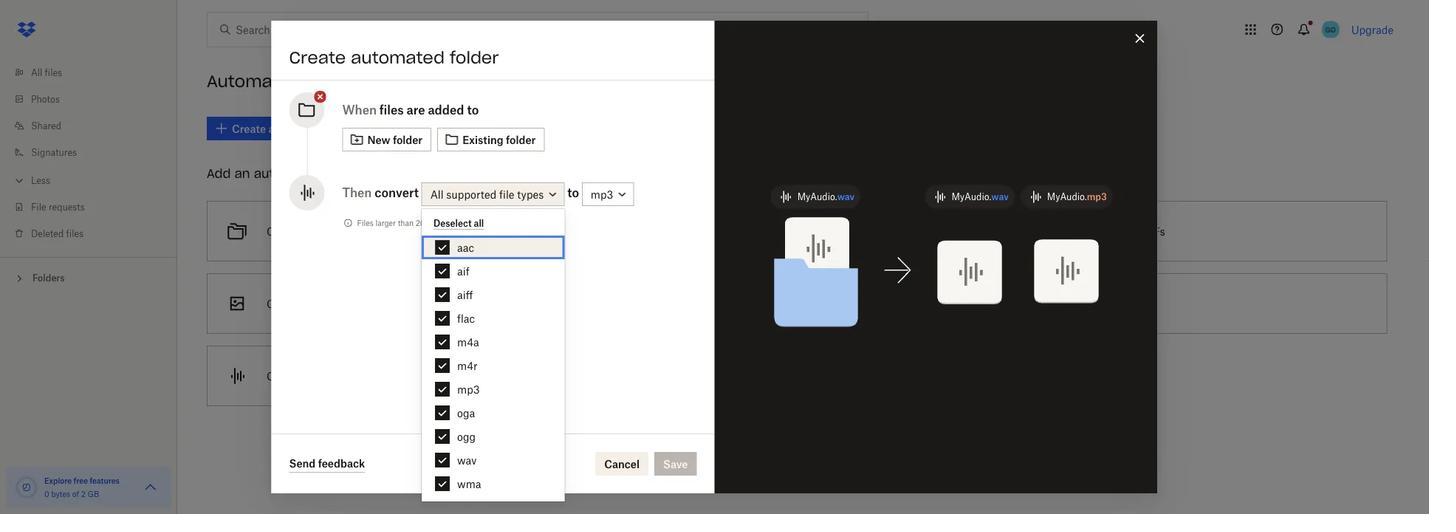 Task type: describe. For each thing, give the bounding box(es) containing it.
all files
[[31, 67, 62, 78]]

3 myaudio. from the left
[[1047, 191, 1087, 202]]

set
[[664, 225, 681, 238]]

gb
[[88, 489, 99, 499]]

image
[[321, 297, 352, 310]]

list containing all files
[[0, 50, 177, 257]]

deselect
[[434, 218, 472, 229]]

choose a file format to convert videos to
[[664, 297, 862, 310]]

files are added to
[[380, 103, 479, 117]]

renames
[[736, 225, 779, 238]]

features
[[90, 476, 120, 485]]

to right videos
[[852, 297, 862, 310]]

2 myaudio. from the left
[[952, 191, 992, 202]]

types
[[517, 188, 544, 200]]

files inside "button"
[[395, 225, 415, 238]]

are
[[407, 103, 425, 117]]

wav checkbox item
[[422, 448, 565, 472]]

to right added
[[467, 103, 479, 117]]

file for all supported file types
[[499, 188, 515, 200]]

category
[[315, 225, 357, 238]]

folders button
[[0, 267, 177, 288]]

set a rule that renames files button
[[599, 195, 996, 267]]

all supported file types button
[[422, 182, 565, 206]]

m4a
[[457, 336, 479, 348]]

free
[[74, 476, 88, 485]]

upgrade link
[[1352, 23, 1394, 36]]

by
[[418, 225, 429, 238]]

a for set a rule that renames files
[[684, 225, 690, 238]]

all for all files
[[31, 67, 42, 78]]

than
[[398, 218, 414, 228]]

be
[[477, 218, 485, 228]]

an for add
[[235, 166, 250, 181]]

aac checkbox item
[[422, 236, 565, 259]]

shared link
[[12, 112, 177, 139]]

choose a category to sort files by
[[267, 225, 429, 238]]

files right convert
[[1104, 225, 1124, 238]]

files right unzip
[[1093, 297, 1114, 310]]

upgrade
[[1352, 23, 1394, 36]]

pdfs
[[1139, 225, 1165, 238]]

wma
[[457, 478, 481, 490]]

less
[[31, 175, 50, 186]]

files inside create automated folder dialog
[[380, 103, 404, 117]]

to down m4a
[[473, 370, 483, 382]]

convert inside create automated folder dialog
[[375, 185, 419, 200]]

quota usage element
[[15, 476, 38, 499]]

to left videos
[[766, 297, 776, 310]]

deselect all button
[[434, 218, 484, 230]]

choose for choose an image format to convert files to
[[267, 297, 304, 310]]

1 horizontal spatial wav
[[838, 191, 855, 202]]

flac checkbox item
[[422, 307, 565, 330]]

ogg checkbox item
[[422, 425, 565, 448]]

aiff
[[457, 288, 473, 301]]

add an automation
[[207, 166, 325, 181]]

oga
[[457, 407, 475, 419]]

file for choose a file format to convert videos to
[[713, 297, 728, 310]]

to left the pdfs
[[1127, 225, 1136, 238]]

choose a file format to convert audio files to button
[[201, 340, 599, 412]]

explore free features 0 bytes of 2 gb
[[44, 476, 120, 499]]

converted
[[487, 218, 522, 228]]

bytes
[[51, 489, 70, 499]]

then
[[342, 185, 372, 200]]

format for videos
[[731, 297, 763, 310]]

folder
[[450, 47, 499, 68]]

that
[[714, 225, 734, 238]]

file
[[31, 201, 46, 212]]

audio
[[420, 370, 447, 382]]

choose for choose a file format to convert audio files to
[[267, 370, 304, 382]]

photos
[[31, 93, 60, 105]]

videos
[[818, 297, 849, 310]]

create automated folder dialog
[[271, 21, 1158, 493]]

folders
[[33, 273, 65, 284]]

all for all supported file types
[[430, 188, 444, 200]]

convert for choose a file format to convert audio files to
[[381, 370, 417, 382]]

automated
[[351, 47, 445, 68]]

format for audio
[[333, 370, 366, 382]]

aiff checkbox item
[[422, 283, 565, 307]]

sort
[[373, 225, 392, 238]]

files right audio
[[450, 370, 470, 382]]

deleted
[[31, 228, 64, 239]]

an for choose
[[306, 297, 318, 310]]

choose for choose a category to sort files by
[[267, 225, 304, 238]]



Task type: locate. For each thing, give the bounding box(es) containing it.
to right image
[[390, 297, 400, 310]]

deleted files
[[31, 228, 84, 239]]

format for files
[[354, 297, 387, 310]]

add
[[207, 166, 231, 181]]

when
[[342, 103, 377, 117]]

convert left audio
[[381, 370, 417, 382]]

of
[[72, 489, 79, 499]]

a for choose a category to sort files by
[[306, 225, 312, 238]]

automation
[[254, 166, 325, 181]]

automations
[[207, 71, 314, 92]]

unzip files
[[1062, 297, 1114, 310]]

files larger than 2048mb will not be converted
[[357, 218, 522, 228]]

wav inside 'checkbox item'
[[457, 454, 477, 467]]

larger
[[376, 218, 396, 228]]

choose an image format to convert files to button
[[201, 267, 599, 340]]

file requests link
[[12, 194, 177, 220]]

0 horizontal spatial myaudio. wav
[[798, 191, 855, 202]]

convert for choose an image format to convert files to
[[402, 297, 439, 310]]

dropbox image
[[12, 15, 41, 44]]

deselect all
[[434, 218, 484, 229]]

m4a checkbox item
[[422, 330, 565, 354]]

0 horizontal spatial an
[[235, 166, 250, 181]]

an inside button
[[306, 297, 318, 310]]

format
[[354, 297, 387, 310], [731, 297, 763, 310], [333, 370, 366, 382]]

files right renames
[[781, 225, 802, 238]]

1 myaudio. from the left
[[798, 191, 838, 202]]

choose
[[267, 225, 304, 238], [267, 297, 304, 310], [664, 297, 701, 310], [267, 370, 304, 382]]

choose a file format to convert audio files to
[[267, 370, 483, 382]]

1 horizontal spatial myaudio.
[[952, 191, 992, 202]]

1 horizontal spatial all
[[430, 188, 444, 200]]

0
[[44, 489, 49, 499]]

convert for choose a file format to convert videos to
[[778, 297, 815, 310]]

choose for choose a file format to convert videos to
[[664, 297, 701, 310]]

files
[[357, 218, 374, 228]]

signatures
[[31, 147, 77, 158]]

mp3 checkbox item
[[422, 378, 565, 401]]

0 horizontal spatial myaudio.
[[798, 191, 838, 202]]

0 vertical spatial mp3
[[1087, 191, 1107, 202]]

1 horizontal spatial an
[[306, 297, 318, 310]]

all up photos
[[31, 67, 42, 78]]

2048mb
[[416, 218, 447, 228]]

1 vertical spatial an
[[306, 297, 318, 310]]

convert inside button
[[402, 297, 439, 310]]

an left image
[[306, 297, 318, 310]]

2 myaudio. wav from the left
[[952, 191, 1009, 202]]

myaudio. mp3
[[1047, 191, 1107, 202]]

convert files to pdfs button
[[996, 195, 1394, 267]]

all up the files larger than 2048mb will not be converted
[[430, 188, 444, 200]]

0 vertical spatial an
[[235, 166, 250, 181]]

mp3 inside create automated folder dialog
[[1087, 191, 1107, 202]]

files left the by
[[395, 225, 415, 238]]

not
[[463, 218, 475, 228]]

choose inside button
[[267, 297, 304, 310]]

all
[[474, 218, 484, 229]]

less image
[[12, 173, 27, 188]]

unzip files button
[[996, 267, 1394, 340]]

file for choose a file format to convert audio files to
[[315, 370, 330, 382]]

supported
[[446, 188, 497, 200]]

to left audio
[[368, 370, 378, 382]]

wma checkbox item
[[422, 472, 565, 496]]

file
[[499, 188, 515, 200], [713, 297, 728, 310], [315, 370, 330, 382]]

aac
[[457, 241, 474, 254]]

file inside dropdown button
[[499, 188, 515, 200]]

click to watch a demo video image
[[317, 74, 335, 92]]

files up photos
[[45, 67, 62, 78]]

format right image
[[354, 297, 387, 310]]

2 vertical spatial file
[[315, 370, 330, 382]]

1 myaudio. wav from the left
[[798, 191, 855, 202]]

to up flac
[[465, 297, 475, 310]]

create
[[289, 47, 346, 68]]

added
[[428, 103, 464, 117]]

1 vertical spatial mp3
[[457, 383, 480, 396]]

add an automation main content
[[201, 106, 1430, 514]]

list
[[0, 50, 177, 257]]

all files link
[[12, 59, 177, 86]]

unzip
[[1062, 297, 1091, 310]]

choose an image format to convert files to
[[267, 297, 475, 310]]

files up flac
[[442, 297, 462, 310]]

file left types
[[499, 188, 515, 200]]

an
[[235, 166, 250, 181], [306, 297, 318, 310]]

1 horizontal spatial myaudio. wav
[[952, 191, 1009, 202]]

0 horizontal spatial wav
[[457, 454, 477, 467]]

2 horizontal spatial wav
[[992, 191, 1009, 202]]

convert up than
[[375, 185, 419, 200]]

files inside button
[[442, 297, 462, 310]]

0 horizontal spatial all
[[31, 67, 42, 78]]

file down 'that'
[[713, 297, 728, 310]]

file requests
[[31, 201, 85, 212]]

rule
[[692, 225, 711, 238]]

all
[[31, 67, 42, 78], [430, 188, 444, 200]]

0 horizontal spatial mp3
[[457, 383, 480, 396]]

will
[[449, 218, 461, 228]]

wav
[[838, 191, 855, 202], [992, 191, 1009, 202], [457, 454, 477, 467]]

format down renames
[[731, 297, 763, 310]]

mp3 up convert
[[1087, 191, 1107, 202]]

0 vertical spatial file
[[499, 188, 515, 200]]

myaudio.
[[798, 191, 838, 202], [952, 191, 992, 202], [1047, 191, 1087, 202]]

m4r
[[457, 359, 478, 372]]

mp3 down m4r on the bottom left of the page
[[457, 383, 480, 396]]

0 vertical spatial all
[[31, 67, 42, 78]]

to left sort
[[360, 225, 370, 238]]

a
[[306, 225, 312, 238], [684, 225, 690, 238], [704, 297, 710, 310], [306, 370, 312, 382]]

flac
[[457, 312, 475, 325]]

files right deleted
[[66, 228, 84, 239]]

to
[[467, 103, 479, 117], [567, 185, 579, 200], [360, 225, 370, 238], [1127, 225, 1136, 238], [390, 297, 400, 310], [465, 297, 475, 310], [766, 297, 776, 310], [852, 297, 862, 310], [368, 370, 378, 382], [473, 370, 483, 382]]

a inside "button"
[[306, 225, 312, 238]]

choose a file format to convert videos to button
[[599, 267, 996, 340]]

1 vertical spatial all
[[430, 188, 444, 200]]

m4r checkbox item
[[422, 354, 565, 378]]

2
[[81, 489, 86, 499]]

all inside dropdown button
[[430, 188, 444, 200]]

requests
[[49, 201, 85, 212]]

aif checkbox item
[[422, 259, 565, 283]]

myaudio. wav
[[798, 191, 855, 202], [952, 191, 1009, 202]]

file down image
[[315, 370, 330, 382]]

2 horizontal spatial file
[[713, 297, 728, 310]]

aif
[[457, 265, 470, 277]]

create automated folder
[[289, 47, 499, 68]]

convert files to pdfs
[[1062, 225, 1165, 238]]

1 horizontal spatial file
[[499, 188, 515, 200]]

shared
[[31, 120, 61, 131]]

mp3
[[1087, 191, 1107, 202], [457, 383, 480, 396]]

convert
[[1062, 225, 1101, 238]]

to right types
[[567, 185, 579, 200]]

a for choose a file format to convert audio files to
[[306, 370, 312, 382]]

mp3 inside checkbox item
[[457, 383, 480, 396]]

files left are
[[380, 103, 404, 117]]

1 horizontal spatial mp3
[[1087, 191, 1107, 202]]

deleted files link
[[12, 220, 177, 247]]

a for choose a file format to convert videos to
[[704, 297, 710, 310]]

ogg
[[457, 430, 476, 443]]

signatures link
[[12, 139, 177, 165]]

format inside button
[[354, 297, 387, 310]]

to inside "button"
[[360, 225, 370, 238]]

all supported file types
[[430, 188, 544, 200]]

choose inside "button"
[[267, 225, 304, 238]]

choose a category to sort files by button
[[201, 195, 599, 267]]

photos link
[[12, 86, 177, 112]]

2 horizontal spatial myaudio.
[[1047, 191, 1087, 202]]

oga checkbox item
[[422, 401, 565, 425]]

0 horizontal spatial file
[[315, 370, 330, 382]]

files
[[45, 67, 62, 78], [380, 103, 404, 117], [395, 225, 415, 238], [781, 225, 802, 238], [1104, 225, 1124, 238], [66, 228, 84, 239], [442, 297, 462, 310], [1093, 297, 1114, 310], [450, 370, 470, 382]]

set a rule that renames files
[[664, 225, 802, 238]]

1 vertical spatial file
[[713, 297, 728, 310]]

convert
[[375, 185, 419, 200], [402, 297, 439, 310], [778, 297, 815, 310], [381, 370, 417, 382]]

convert left videos
[[778, 297, 815, 310]]

convert left aiff
[[402, 297, 439, 310]]

explore
[[44, 476, 72, 485]]

an right the add
[[235, 166, 250, 181]]

format down image
[[333, 370, 366, 382]]



Task type: vqa. For each thing, say whether or not it's contained in the screenshot.
convert associated with Choose a file format to convert audio files to
yes



